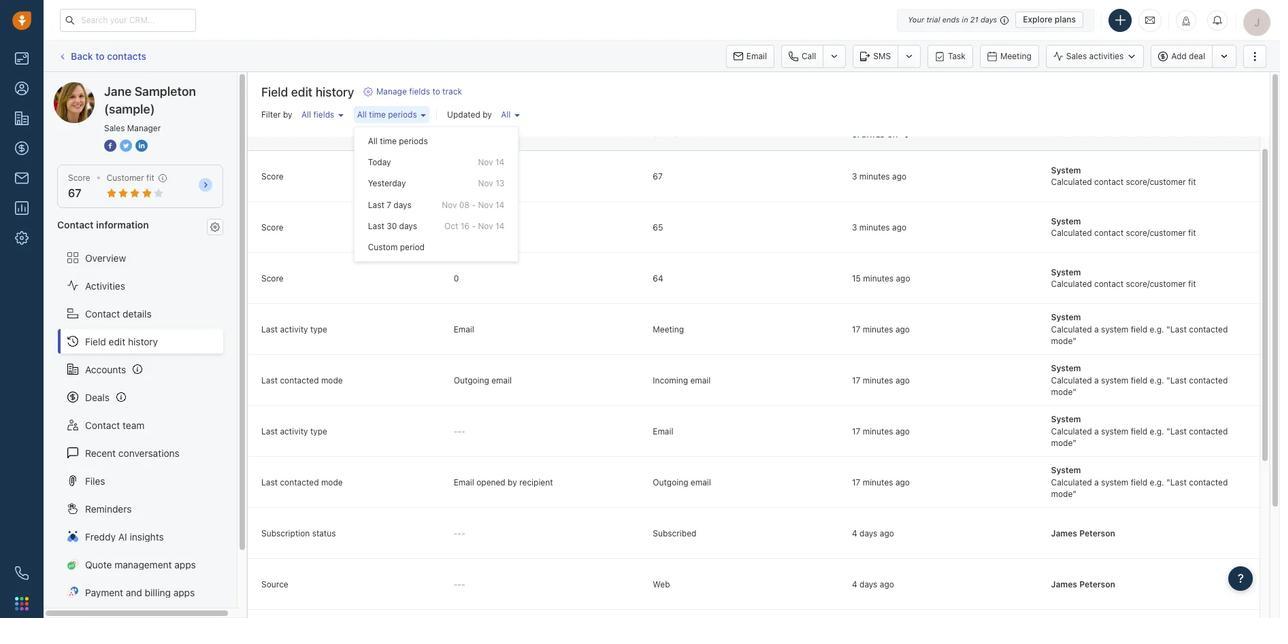 Task type: vqa. For each thing, say whether or not it's contained in the screenshot.


Task type: locate. For each thing, give the bounding box(es) containing it.
1 horizontal spatial jane
[[104, 84, 132, 99]]

apps right billing
[[173, 587, 195, 599]]

0 vertical spatial type
[[310, 325, 328, 335]]

2 system from the top
[[1102, 376, 1129, 386]]

1 horizontal spatial to
[[433, 86, 440, 97]]

2 system from the top
[[1052, 217, 1082, 227]]

1 vertical spatial ---
[[454, 529, 466, 539]]

1 vertical spatial james peterson
[[1052, 580, 1116, 590]]

2 last activity type from the top
[[261, 427, 328, 437]]

quote
[[85, 559, 112, 571]]

contact up recent
[[85, 420, 120, 431]]

sampleton for jane sampleton (sample)
[[105, 82, 152, 93]]

0 vertical spatial activity
[[280, 325, 308, 335]]

5 calculated from the top
[[1052, 376, 1093, 386]]

ago for email
[[896, 427, 910, 437]]

1 vertical spatial score/customer
[[1127, 228, 1187, 238]]

system calculated contact score/customer fit for 64
[[1052, 268, 1197, 289]]

4 17 minutes ago from the top
[[852, 478, 910, 488]]

1 vertical spatial 3 minutes ago
[[852, 222, 907, 233]]

1 contact from the top
[[1095, 177, 1124, 187]]

nov right 08
[[478, 200, 493, 210]]

65
[[653, 222, 663, 233]]

to right changed
[[691, 130, 701, 138]]

activity for ---
[[280, 427, 308, 437]]

1 3 from the top
[[852, 171, 858, 182]]

2 a from the top
[[1095, 376, 1100, 386]]

0 horizontal spatial to
[[95, 50, 105, 62]]

2 17 from the top
[[852, 376, 861, 386]]

field edit history down contact details
[[85, 336, 158, 348]]

contact for contact details
[[85, 308, 120, 320]]

mng settings image
[[210, 223, 220, 232]]

2 vertical spatial ---
[[454, 580, 466, 590]]

4 e.g. from the top
[[1151, 478, 1165, 488]]

and
[[126, 587, 142, 599]]

ago for 65
[[893, 222, 907, 233]]

1 system calculated contact score/customer fit from the top
[[1052, 165, 1197, 187]]

1 system from the top
[[1102, 325, 1129, 335]]

last
[[368, 200, 385, 210], [368, 221, 385, 231], [261, 325, 278, 335], [261, 376, 278, 386], [261, 427, 278, 437], [261, 478, 278, 488]]

1 vertical spatial edit
[[109, 336, 125, 348]]

minutes for 65
[[860, 222, 890, 233]]

0 horizontal spatial meeting
[[653, 325, 684, 335]]

64 down '65'
[[653, 273, 664, 284]]

mode
[[321, 376, 343, 386], [321, 478, 343, 488]]

14
[[496, 157, 505, 168], [496, 200, 505, 210], [496, 221, 505, 231]]

-
[[472, 200, 476, 210], [472, 221, 476, 231], [454, 427, 458, 437], [458, 427, 462, 437], [462, 427, 466, 437], [454, 529, 458, 539], [458, 529, 462, 539], [462, 529, 466, 539], [454, 580, 458, 590], [458, 580, 462, 590], [462, 580, 466, 590]]

1 horizontal spatial meeting
[[1001, 51, 1032, 61]]

sales up facebook circled icon
[[104, 123, 125, 133]]

1 peterson from the top
[[1080, 529, 1116, 539]]

calculated for 65
[[1052, 228, 1093, 238]]

field edit history
[[261, 85, 354, 99], [85, 336, 158, 348]]

james for web
[[1052, 580, 1078, 590]]

field
[[1131, 325, 1148, 335], [1131, 376, 1148, 386], [1131, 427, 1148, 437], [1131, 478, 1148, 488]]

trial
[[927, 15, 941, 24]]

1 vertical spatial system calculated contact score/customer fit
[[1052, 217, 1197, 238]]

track
[[443, 86, 462, 97]]

james for subscribed
[[1052, 529, 1078, 539]]

mode" for meeting
[[1052, 336, 1077, 346]]

7 system from the top
[[1052, 466, 1082, 476]]

status
[[312, 529, 336, 539]]

(sample) for jane sampleton (sample) sales manager
[[104, 102, 155, 116]]

jane inside jane sampleton (sample) sales manager
[[104, 84, 132, 99]]

linkedin circled image
[[136, 139, 148, 153]]

2 james from the top
[[1052, 580, 1078, 590]]

0 vertical spatial 67
[[653, 171, 663, 182]]

contact for 64
[[1095, 279, 1124, 289]]

3 up 15
[[852, 222, 858, 233]]

all time periods down all time periods dropdown button at the top of page
[[368, 136, 428, 146]]

1 james peterson from the top
[[1052, 529, 1116, 539]]

1 vertical spatial 3
[[852, 222, 858, 233]]

1 vertical spatial 14
[[496, 200, 505, 210]]

7 calculated from the top
[[1052, 478, 1093, 488]]

2 "last from the top
[[1167, 376, 1187, 386]]

field up filter by
[[261, 85, 288, 99]]

nov left 13
[[478, 179, 494, 189]]

contacted
[[1190, 325, 1229, 335], [280, 376, 319, 386], [1190, 376, 1229, 386], [1190, 427, 1229, 437], [280, 478, 319, 488], [1190, 478, 1229, 488]]

activities
[[1090, 51, 1124, 61]]

meeting down explore
[[1001, 51, 1032, 61]]

3 system calculated a system field e.g. "last contacted mode" from the top
[[1052, 415, 1229, 449]]

email
[[747, 51, 767, 61], [454, 325, 475, 335], [653, 427, 674, 437], [454, 478, 475, 488]]

1 vertical spatial field
[[261, 130, 281, 138]]

0 horizontal spatial field edit history
[[85, 336, 158, 348]]

1 vertical spatial all time periods
[[368, 136, 428, 146]]

0 vertical spatial score/customer
[[1127, 177, 1187, 187]]

type for email
[[310, 325, 328, 335]]

1 vertical spatial james
[[1052, 580, 1078, 590]]

3 minutes ago up the 15 minutes ago
[[852, 222, 907, 233]]

1 horizontal spatial outgoing
[[653, 478, 689, 488]]

4 17 from the top
[[852, 478, 861, 488]]

4 system from the top
[[1102, 478, 1129, 488]]

1 vertical spatial last activity type
[[261, 427, 328, 437]]

james peterson for web
[[1052, 580, 1116, 590]]

1 james from the top
[[1052, 529, 1078, 539]]

1 vertical spatial 67
[[68, 187, 81, 200]]

fields right filter by
[[314, 110, 335, 120]]

1 vertical spatial contact
[[85, 308, 120, 320]]

contact for contact information
[[57, 219, 94, 231]]

"last for email
[[1167, 427, 1187, 437]]

"last for incoming email
[[1167, 376, 1187, 386]]

history
[[316, 85, 354, 99], [128, 336, 158, 348]]

3 minutes ago for 67
[[852, 171, 907, 182]]

14 down nov 08 - nov 14
[[496, 221, 505, 231]]

1 mode" from the top
[[1052, 336, 1077, 346]]

14 up 13
[[496, 157, 505, 168]]

1 vertical spatial 4
[[852, 580, 858, 590]]

a for meeting
[[1095, 325, 1100, 335]]

2 type from the top
[[310, 427, 328, 437]]

0 horizontal spatial history
[[128, 336, 158, 348]]

1 system from the top
[[1052, 165, 1082, 176]]

3 field from the top
[[1131, 427, 1148, 437]]

1 17 minutes ago from the top
[[852, 325, 910, 335]]

4 days ago
[[852, 529, 895, 539], [852, 580, 895, 590]]

ago
[[893, 171, 907, 182], [893, 222, 907, 233], [896, 273, 911, 284], [896, 325, 910, 335], [896, 376, 910, 386], [896, 427, 910, 437], [896, 478, 910, 488], [880, 529, 895, 539], [880, 580, 895, 590]]

4
[[852, 529, 858, 539], [852, 580, 858, 590]]

1 vertical spatial mode
[[321, 478, 343, 488]]

contact
[[1095, 177, 1124, 187], [1095, 228, 1124, 238], [1095, 279, 1124, 289]]

2 14 from the top
[[496, 200, 505, 210]]

2 3 minutes ago from the top
[[852, 222, 907, 233]]

1 "last from the top
[[1167, 325, 1187, 335]]

2 vertical spatial contact
[[85, 420, 120, 431]]

history up all fields link
[[316, 85, 354, 99]]

ago for 67
[[893, 171, 907, 182]]

15 minutes ago
[[852, 273, 911, 284]]

today
[[368, 157, 391, 168]]

1 activity from the top
[[280, 325, 308, 335]]

apps right management
[[175, 559, 196, 571]]

0 vertical spatial meeting
[[1001, 51, 1032, 61]]

periods down all time periods dropdown button at the top of page
[[399, 136, 428, 146]]

1 3 minutes ago from the top
[[852, 171, 907, 182]]

jane down 'back'
[[81, 82, 102, 93]]

1 type from the top
[[310, 325, 328, 335]]

3 system from the top
[[1102, 427, 1129, 437]]

source
[[261, 580, 289, 590]]

0 horizontal spatial jane
[[81, 82, 102, 93]]

0 vertical spatial 14
[[496, 157, 505, 168]]

2 last contacted mode from the top
[[261, 478, 343, 488]]

time
[[369, 110, 386, 120], [380, 136, 397, 146]]

2 vertical spatial 14
[[496, 221, 505, 231]]

1 horizontal spatial fields
[[409, 86, 430, 97]]

nov right the 16
[[478, 221, 493, 231]]

4 field from the top
[[1131, 478, 1148, 488]]

1 vertical spatial meeting
[[653, 325, 684, 335]]

2 --- from the top
[[454, 529, 466, 539]]

Search your CRM... text field
[[60, 9, 196, 32]]

0 vertical spatial field
[[261, 85, 288, 99]]

email left opened
[[454, 478, 475, 488]]

payment and billing apps
[[85, 587, 195, 599]]

0 horizontal spatial 67
[[68, 187, 81, 200]]

1 score/customer from the top
[[1127, 177, 1187, 187]]

2 4 from the top
[[852, 580, 858, 590]]

0 vertical spatial field edit history
[[261, 85, 354, 99]]

periods inside dropdown button
[[388, 110, 417, 120]]

(sample) up manager on the left
[[154, 82, 193, 93]]

field up accounts
[[85, 336, 106, 348]]

filter
[[261, 110, 281, 120]]

meeting button
[[980, 45, 1040, 68]]

activity
[[280, 325, 308, 335], [280, 427, 308, 437]]

1 last contacted mode from the top
[[261, 376, 343, 386]]

e.g. for outgoing email
[[1151, 478, 1165, 488]]

calculated for 67
[[1052, 177, 1093, 187]]

0 vertical spatial james peterson
[[1052, 529, 1116, 539]]

nov left 08
[[442, 200, 457, 210]]

2 horizontal spatial to
[[691, 130, 701, 138]]

1 vertical spatial sales
[[104, 123, 125, 133]]

0 vertical spatial apps
[[175, 559, 196, 571]]

send email image
[[1146, 14, 1156, 26]]

mode for email opened by recipient
[[321, 478, 343, 488]]

contact down 67 button
[[57, 219, 94, 231]]

64
[[454, 222, 464, 233], [653, 273, 664, 284]]

2 4 days ago from the top
[[852, 580, 895, 590]]

e.g. for email
[[1151, 427, 1165, 437]]

oct 16 - nov 14
[[445, 221, 505, 231]]

minutes for 67
[[860, 171, 890, 182]]

all inside dropdown button
[[357, 110, 367, 120]]

1 field from the top
[[1131, 325, 1148, 335]]

3 minutes ago down the updated on
[[852, 171, 907, 182]]

0 vertical spatial last contacted mode
[[261, 376, 343, 386]]

system
[[1102, 325, 1129, 335], [1102, 376, 1129, 386], [1102, 427, 1129, 437], [1102, 478, 1129, 488]]

calculated for email
[[1052, 427, 1093, 437]]

67 up contact information
[[68, 187, 81, 200]]

2 james peterson from the top
[[1052, 580, 1116, 590]]

3 score/customer from the top
[[1127, 279, 1187, 289]]

1 horizontal spatial 64
[[653, 273, 664, 284]]

2 vertical spatial contact
[[1095, 279, 1124, 289]]

fields right manage
[[409, 86, 430, 97]]

last contacted mode
[[261, 376, 343, 386], [261, 478, 343, 488]]

67 down changed
[[653, 171, 663, 182]]

all time periods down manage
[[357, 110, 417, 120]]

1 4 from the top
[[852, 529, 858, 539]]

3 e.g. from the top
[[1151, 427, 1165, 437]]

1 vertical spatial apps
[[173, 587, 195, 599]]

0 vertical spatial 3
[[852, 171, 858, 182]]

0 vertical spatial fields
[[409, 86, 430, 97]]

3 17 from the top
[[852, 427, 861, 437]]

changed
[[653, 130, 689, 138]]

1 vertical spatial to
[[433, 86, 440, 97]]

sampleton inside jane sampleton (sample) sales manager
[[135, 84, 196, 99]]

last for -
[[261, 427, 278, 437]]

0 vertical spatial (sample)
[[154, 82, 193, 93]]

3 "last from the top
[[1167, 427, 1187, 437]]

0 vertical spatial edit
[[291, 85, 313, 99]]

4 a from the top
[[1095, 478, 1100, 488]]

fit for 64
[[1189, 279, 1197, 289]]

0 vertical spatial 4 days ago
[[852, 529, 895, 539]]

1 17 from the top
[[852, 325, 861, 335]]

0 horizontal spatial sales
[[104, 123, 125, 133]]

1 calculated from the top
[[1052, 177, 1093, 187]]

2 17 minutes ago from the top
[[852, 376, 910, 386]]

minutes for 64
[[864, 273, 894, 284]]

4 mode" from the top
[[1052, 489, 1077, 500]]

1 vertical spatial fields
[[314, 110, 335, 120]]

sampleton down contacts at the top of page
[[105, 82, 152, 93]]

1 vertical spatial contact
[[1095, 228, 1124, 238]]

edit
[[291, 85, 313, 99], [109, 336, 125, 348]]

contact
[[57, 219, 94, 231], [85, 308, 120, 320], [85, 420, 120, 431]]

deal
[[1190, 51, 1206, 61]]

e.g. for meeting
[[1151, 325, 1165, 335]]

0 vertical spatial contact
[[57, 219, 94, 231]]

system calculated contact score/customer fit
[[1052, 165, 1197, 187], [1052, 217, 1197, 238], [1052, 268, 1197, 289]]

outgoing email
[[454, 376, 512, 386], [653, 478, 711, 488]]

3 minutes ago for 65
[[852, 222, 907, 233]]

0 vertical spatial time
[[369, 110, 386, 120]]

fields for manage
[[409, 86, 430, 97]]

fields
[[409, 86, 430, 97], [314, 110, 335, 120]]

0 horizontal spatial outgoing email
[[454, 376, 512, 386]]

2 score/customer from the top
[[1127, 228, 1187, 238]]

activities
[[85, 280, 125, 292]]

history down details
[[128, 336, 158, 348]]

system calculated contact score/customer fit for 65
[[1052, 217, 1197, 238]]

updated
[[447, 110, 481, 120], [1052, 130, 1085, 138], [852, 130, 886, 139]]

edit up all fields
[[291, 85, 313, 99]]

field
[[261, 85, 288, 99], [261, 130, 281, 138], [85, 336, 106, 348]]

14 down 13
[[496, 200, 505, 210]]

outgoing
[[454, 376, 490, 386], [653, 478, 689, 488]]

conversations
[[118, 448, 180, 459]]

0 vertical spatial to
[[95, 50, 105, 62]]

0 vertical spatial periods
[[388, 110, 417, 120]]

phone image
[[15, 567, 29, 581]]

fit
[[146, 173, 154, 183], [1189, 177, 1197, 187], [1189, 228, 1197, 238], [1189, 279, 1197, 289]]

edit down contact details
[[109, 336, 125, 348]]

5 system from the top
[[1052, 364, 1082, 374]]

0 horizontal spatial updated by
[[447, 110, 492, 120]]

1 horizontal spatial edit
[[291, 85, 313, 99]]

1 horizontal spatial outgoing email
[[653, 478, 711, 488]]

0 horizontal spatial outgoing
[[454, 376, 490, 386]]

1 4 days ago from the top
[[852, 529, 895, 539]]

email for email opened by recipient
[[691, 478, 711, 488]]

system calculated a system field e.g. "last contacted mode"
[[1052, 313, 1229, 346], [1052, 364, 1229, 397], [1052, 415, 1229, 449], [1052, 466, 1229, 500]]

3 --- from the top
[[454, 580, 466, 590]]

(sample) inside jane sampleton (sample) sales manager
[[104, 102, 155, 116]]

0 vertical spatial contact
[[1095, 177, 1124, 187]]

1 vertical spatial type
[[310, 427, 328, 437]]

3
[[852, 171, 858, 182], [852, 222, 858, 233]]

peterson for web
[[1080, 580, 1116, 590]]

ago for subscribed
[[880, 529, 895, 539]]

nov for nov 08 - nov 14
[[442, 200, 457, 210]]

2 vertical spatial to
[[691, 130, 701, 138]]

(sample) for jane sampleton (sample)
[[154, 82, 193, 93]]

by
[[483, 110, 492, 120], [283, 110, 293, 120], [1087, 130, 1097, 138], [508, 478, 517, 488]]

08
[[459, 200, 470, 210]]

15
[[852, 273, 861, 284]]

3 17 minutes ago from the top
[[852, 427, 910, 437]]

0 vertical spatial 3 minutes ago
[[852, 171, 907, 182]]

2 e.g. from the top
[[1151, 376, 1165, 386]]

1 vertical spatial 4 days ago
[[852, 580, 895, 590]]

fit for 65
[[1189, 228, 1197, 238]]

1 last activity type from the top
[[261, 325, 328, 335]]

2 system calculated a system field e.g. "last contacted mode" from the top
[[1052, 364, 1229, 397]]

6 calculated from the top
[[1052, 427, 1093, 437]]

67 inside score 67
[[68, 187, 81, 200]]

1 mode from the top
[[321, 376, 343, 386]]

field down filter
[[261, 130, 281, 138]]

2 field from the top
[[1131, 376, 1148, 386]]

sms
[[874, 51, 891, 61]]

sales left 'activities'
[[1067, 51, 1088, 61]]

17
[[852, 325, 861, 335], [852, 376, 861, 386], [852, 427, 861, 437], [852, 478, 861, 488]]

1 horizontal spatial sales
[[1067, 51, 1088, 61]]

system for incoming email
[[1102, 376, 1129, 386]]

0 vertical spatial last activity type
[[261, 325, 328, 335]]

2 system calculated contact score/customer fit from the top
[[1052, 217, 1197, 238]]

0 vertical spatial ---
[[454, 427, 466, 437]]

1 vertical spatial updated by
[[1052, 130, 1097, 138]]

2 peterson from the top
[[1080, 580, 1116, 590]]

0 vertical spatial outgoing email
[[454, 376, 512, 386]]

0 vertical spatial system calculated contact score/customer fit
[[1052, 165, 1197, 187]]

to right 'back'
[[95, 50, 105, 62]]

1 --- from the top
[[454, 427, 466, 437]]

all right all fields link
[[357, 110, 367, 120]]

information
[[96, 219, 149, 231]]

all time periods
[[357, 110, 417, 120], [368, 136, 428, 146]]

3 14 from the top
[[496, 221, 505, 231]]

nov 08 - nov 14
[[442, 200, 505, 210]]

contacted for email
[[1190, 427, 1229, 437]]

system for email
[[1052, 415, 1082, 425]]

sms button
[[853, 45, 898, 68]]

4 system from the top
[[1052, 313, 1082, 323]]

3 down the updated on
[[852, 171, 858, 182]]

time down manage
[[369, 110, 386, 120]]

3 system calculated contact score/customer fit from the top
[[1052, 268, 1197, 289]]

1 horizontal spatial updated
[[852, 130, 886, 139]]

time up today
[[380, 136, 397, 146]]

1 system calculated a system field e.g. "last contacted mode" from the top
[[1052, 313, 1229, 346]]

meeting up incoming
[[653, 325, 684, 335]]

1 vertical spatial (sample)
[[104, 102, 155, 116]]

1 vertical spatial activity
[[280, 427, 308, 437]]

score 67
[[68, 173, 90, 200]]

1 vertical spatial peterson
[[1080, 580, 1116, 590]]

all
[[501, 110, 511, 120], [302, 110, 311, 120], [357, 110, 367, 120], [368, 136, 378, 146]]

0 vertical spatial peterson
[[1080, 529, 1116, 539]]

0 vertical spatial sales
[[1067, 51, 1088, 61]]

6 system from the top
[[1052, 415, 1082, 425]]

3 system from the top
[[1052, 268, 1082, 278]]

last contacted mode for outgoing email
[[261, 376, 343, 386]]

freddy ai insights
[[85, 532, 164, 543]]

score
[[261, 171, 284, 182], [68, 173, 90, 183], [261, 222, 284, 233], [261, 273, 284, 284]]

3 contact from the top
[[1095, 279, 1124, 289]]

2 mode from the top
[[321, 478, 343, 488]]

2 3 from the top
[[852, 222, 858, 233]]

overview
[[85, 252, 126, 264]]

james peterson for subscribed
[[1052, 529, 1116, 539]]

to for back
[[95, 50, 105, 62]]

periods down manage fields to track link
[[388, 110, 417, 120]]

system calculated a system field e.g. "last contacted mode" for email
[[1052, 415, 1229, 449]]

2 mode" from the top
[[1052, 387, 1077, 397]]

2 contact from the top
[[1095, 228, 1124, 238]]

jane down contacts at the top of page
[[104, 84, 132, 99]]

minutes
[[860, 171, 890, 182], [860, 222, 890, 233], [864, 273, 894, 284], [863, 325, 894, 335], [863, 376, 894, 386], [863, 427, 894, 437], [863, 478, 894, 488]]

1 e.g. from the top
[[1151, 325, 1165, 335]]

4 "last from the top
[[1167, 478, 1187, 488]]

calculated
[[1052, 177, 1093, 187], [1052, 228, 1093, 238], [1052, 279, 1093, 289], [1052, 325, 1093, 335], [1052, 376, 1093, 386], [1052, 427, 1093, 437], [1052, 478, 1093, 488]]

1 a from the top
[[1095, 325, 1100, 335]]

sampleton up manager on the left
[[135, 84, 196, 99]]

contacted for incoming email
[[1190, 376, 1229, 386]]

sampleton for jane sampleton (sample) sales manager
[[135, 84, 196, 99]]

17 minutes ago
[[852, 325, 910, 335], [852, 376, 910, 386], [852, 427, 910, 437], [852, 478, 910, 488]]

mode" for email
[[1052, 438, 1077, 449]]

contact down 'activities'
[[85, 308, 120, 320]]

4 system calculated a system field e.g. "last contacted mode" from the top
[[1052, 466, 1229, 500]]

nov up nov 13
[[478, 157, 493, 168]]

16
[[461, 221, 470, 231]]

2 calculated from the top
[[1052, 228, 1093, 238]]

jane for jane sampleton (sample) sales manager
[[104, 84, 132, 99]]

3 mode" from the top
[[1052, 438, 1077, 449]]

0 vertical spatial all time periods
[[357, 110, 417, 120]]

jane
[[81, 82, 102, 93], [104, 84, 132, 99]]

sales inside jane sampleton (sample) sales manager
[[104, 123, 125, 133]]

0 vertical spatial mode
[[321, 376, 343, 386]]

freshworks switcher image
[[15, 598, 29, 611]]

last activity type
[[261, 325, 328, 335], [261, 427, 328, 437]]

add deal button
[[1152, 45, 1213, 68]]

field edit history up all fields
[[261, 85, 354, 99]]

back to contacts
[[71, 50, 146, 62]]

to left the track
[[433, 86, 440, 97]]

4 calculated from the top
[[1052, 325, 1093, 335]]

(sample) down "jane sampleton (sample)"
[[104, 102, 155, 116]]

3 a from the top
[[1095, 427, 1100, 437]]

64 down 08
[[454, 222, 464, 233]]

quote management apps
[[85, 559, 196, 571]]

2 activity from the top
[[280, 427, 308, 437]]

email left call button
[[747, 51, 767, 61]]

2 vertical spatial score/customer
[[1127, 279, 1187, 289]]

3 calculated from the top
[[1052, 279, 1093, 289]]

0 vertical spatial history
[[316, 85, 354, 99]]

period
[[400, 242, 425, 253]]

contact for 65
[[1095, 228, 1124, 238]]

last for email
[[261, 478, 278, 488]]

1 horizontal spatial field edit history
[[261, 85, 354, 99]]

2 vertical spatial system calculated contact score/customer fit
[[1052, 268, 1197, 289]]



Task type: describe. For each thing, give the bounding box(es) containing it.
all up the name on the top left of page
[[302, 110, 311, 120]]

last activity type for email
[[261, 325, 328, 335]]

score for 67
[[261, 171, 284, 182]]

customer
[[107, 173, 144, 183]]

recipient
[[520, 478, 553, 488]]

a for outgoing email
[[1095, 478, 1100, 488]]

field for email
[[1131, 427, 1148, 437]]

contact for contact team
[[85, 420, 120, 431]]

contact information
[[57, 219, 149, 231]]

ago for incoming email
[[896, 376, 910, 386]]

freddy
[[85, 532, 116, 543]]

minutes for incoming email
[[863, 376, 894, 386]]

4 for subscribed
[[852, 529, 858, 539]]

meeting inside button
[[1001, 51, 1032, 61]]

oct
[[445, 221, 459, 231]]

peterson for subscribed
[[1080, 529, 1116, 539]]

contacts
[[107, 50, 146, 62]]

field name
[[261, 130, 304, 138]]

your trial ends in 21 days
[[908, 15, 998, 24]]

opened
[[477, 478, 506, 488]]

1 vertical spatial time
[[380, 136, 397, 146]]

manager
[[127, 123, 161, 133]]

subscribed
[[653, 529, 697, 539]]

task button
[[928, 45, 974, 68]]

billing
[[145, 587, 171, 599]]

last 7 days
[[368, 200, 412, 210]]

email down incoming
[[653, 427, 674, 437]]

1 14 from the top
[[496, 157, 505, 168]]

system calculated contact score/customer fit for 67
[[1052, 165, 1197, 187]]

1 horizontal spatial updated by
[[1052, 130, 1097, 138]]

back
[[71, 50, 93, 62]]

field for outgoing email
[[1131, 478, 1148, 488]]

details
[[123, 308, 152, 320]]

name
[[283, 130, 304, 138]]

minutes for email
[[863, 427, 894, 437]]

task
[[949, 51, 966, 61]]

subscription
[[261, 529, 310, 539]]

call link
[[782, 45, 823, 68]]

jane for jane sampleton (sample)
[[81, 82, 102, 93]]

field for incoming email
[[1131, 376, 1148, 386]]

system calculated a system field e.g. "last contacted mode" for outgoing email
[[1052, 466, 1229, 500]]

management
[[115, 559, 172, 571]]

4 days ago for subscribed
[[852, 529, 895, 539]]

recent
[[85, 448, 116, 459]]

last for outgoing
[[261, 376, 278, 386]]

customer fit
[[107, 173, 154, 183]]

14 for oct 16 - nov 14
[[496, 221, 505, 231]]

phone element
[[8, 560, 35, 588]]

1 vertical spatial history
[[128, 336, 158, 348]]

system calculated a system field e.g. "last contacted mode" for incoming email
[[1052, 364, 1229, 397]]

all link
[[498, 106, 523, 123]]

17 minutes ago for meeting
[[852, 325, 910, 335]]

nov 13
[[478, 179, 505, 189]]

ago for meeting
[[896, 325, 910, 335]]

ai
[[118, 532, 127, 543]]

filter by
[[261, 110, 293, 120]]

nov 14
[[478, 157, 505, 168]]

fields for all
[[314, 110, 335, 120]]

4 days ago for web
[[852, 580, 895, 590]]

score/customer for 65
[[1127, 228, 1187, 238]]

explore plans
[[1024, 14, 1077, 25]]

yesterday
[[368, 179, 406, 189]]

17 minutes ago for outgoing email
[[852, 478, 910, 488]]

all fields
[[302, 110, 335, 120]]

add
[[1172, 51, 1187, 61]]

payment
[[85, 587, 123, 599]]

ago for 64
[[896, 273, 911, 284]]

score/customer for 64
[[1127, 279, 1187, 289]]

all up nov 14
[[501, 110, 511, 120]]

nov for nov 14
[[478, 157, 493, 168]]

0 vertical spatial 64
[[454, 222, 464, 233]]

your
[[908, 15, 925, 24]]

17 for incoming email
[[852, 376, 861, 386]]

insights
[[130, 532, 164, 543]]

explore
[[1024, 14, 1053, 25]]

email inside button
[[747, 51, 767, 61]]

system for meeting
[[1102, 325, 1129, 335]]

score for 65
[[261, 222, 284, 233]]

mode for outgoing email
[[321, 376, 343, 386]]

system for incoming email
[[1052, 364, 1082, 374]]

manage
[[376, 86, 407, 97]]

7
[[387, 200, 392, 210]]

17 for meeting
[[852, 325, 861, 335]]

last 30 days
[[368, 221, 417, 231]]

sales activities
[[1067, 51, 1124, 61]]

updated on
[[852, 130, 899, 139]]

all fields link
[[298, 106, 347, 123]]

subscription status
[[261, 529, 336, 539]]

changed to
[[653, 130, 701, 138]]

last for oct
[[368, 221, 385, 231]]

--- for activity
[[454, 427, 466, 437]]

accounts
[[85, 364, 126, 376]]

minutes for meeting
[[863, 325, 894, 335]]

all time periods button
[[354, 106, 430, 123]]

3 for 67
[[852, 171, 858, 182]]

calculated for 64
[[1052, 279, 1093, 289]]

type for ---
[[310, 427, 328, 437]]

"last for meeting
[[1167, 325, 1187, 335]]

deals
[[85, 392, 110, 403]]

2 horizontal spatial updated
[[1052, 130, 1085, 138]]

email button
[[726, 45, 775, 68]]

4 for web
[[852, 580, 858, 590]]

all up today
[[368, 136, 378, 146]]

system for 67
[[1052, 165, 1082, 176]]

30
[[387, 221, 397, 231]]

14 for nov 08 - nov 14
[[496, 200, 505, 210]]

1 horizontal spatial history
[[316, 85, 354, 99]]

0
[[454, 273, 459, 284]]

score/customer for 67
[[1127, 177, 1187, 187]]

0 horizontal spatial edit
[[109, 336, 125, 348]]

calculated for incoming email
[[1052, 376, 1093, 386]]

1 vertical spatial field edit history
[[85, 336, 158, 348]]

contacted for meeting
[[1190, 325, 1229, 335]]

67 button
[[68, 187, 81, 200]]

email for outgoing email
[[691, 376, 711, 386]]

17 for email
[[852, 427, 861, 437]]

1 vertical spatial outgoing email
[[653, 478, 711, 488]]

a for incoming email
[[1095, 376, 1100, 386]]

system for outgoing email
[[1052, 466, 1082, 476]]

13
[[496, 179, 505, 189]]

call
[[802, 51, 817, 61]]

17 minutes ago for incoming email
[[852, 376, 910, 386]]

mode" for incoming email
[[1052, 387, 1077, 397]]

contact team
[[85, 420, 145, 431]]

last contacted mode for email opened by recipient
[[261, 478, 343, 488]]

custom period
[[368, 242, 425, 253]]

ago for web
[[880, 580, 895, 590]]

last for nov
[[368, 200, 385, 210]]

0 horizontal spatial updated
[[447, 110, 481, 120]]

in
[[962, 15, 969, 24]]

plans
[[1055, 14, 1077, 25]]

1 horizontal spatial 67
[[653, 171, 663, 182]]

1 vertical spatial 64
[[653, 273, 664, 284]]

2 vertical spatial field
[[85, 336, 106, 348]]

contacted for outgoing email
[[1190, 478, 1229, 488]]

email opened by recipient
[[454, 478, 553, 488]]

system for outgoing email
[[1102, 478, 1129, 488]]

17 minutes ago for email
[[852, 427, 910, 437]]

back to contacts link
[[57, 45, 147, 67]]

twitter circled image
[[120, 139, 132, 153]]

field for meeting
[[1131, 325, 1148, 335]]

incoming email
[[653, 376, 711, 386]]

system calculated a system field e.g. "last contacted mode" for meeting
[[1052, 313, 1229, 346]]

contact details
[[85, 308, 152, 320]]

ends
[[943, 15, 960, 24]]

facebook circled image
[[104, 139, 116, 153]]

to for changed
[[691, 130, 701, 138]]

system for email
[[1102, 427, 1129, 437]]

reminders
[[85, 504, 132, 515]]

activity for email
[[280, 325, 308, 335]]

system for 64
[[1052, 268, 1082, 278]]

recent conversations
[[85, 448, 180, 459]]

time inside all time periods dropdown button
[[369, 110, 386, 120]]

fit for 67
[[1189, 177, 1197, 187]]

manage fields to track
[[376, 86, 462, 97]]

add deal
[[1172, 51, 1206, 61]]

3 for 65
[[852, 222, 858, 233]]

web
[[653, 580, 670, 590]]

all time periods inside dropdown button
[[357, 110, 417, 120]]

email down 0
[[454, 325, 475, 335]]

last activity type for ---
[[261, 427, 328, 437]]

incoming
[[653, 376, 688, 386]]

"last for outgoing email
[[1167, 478, 1187, 488]]

0 vertical spatial outgoing
[[454, 376, 490, 386]]

--- for status
[[454, 529, 466, 539]]

21
[[971, 15, 979, 24]]

explore plans link
[[1016, 12, 1084, 28]]

on
[[888, 130, 899, 139]]

system for 65
[[1052, 217, 1082, 227]]

1 vertical spatial periods
[[399, 136, 428, 146]]

jane sampleton (sample)
[[81, 82, 193, 93]]

17 for outgoing email
[[852, 478, 861, 488]]



